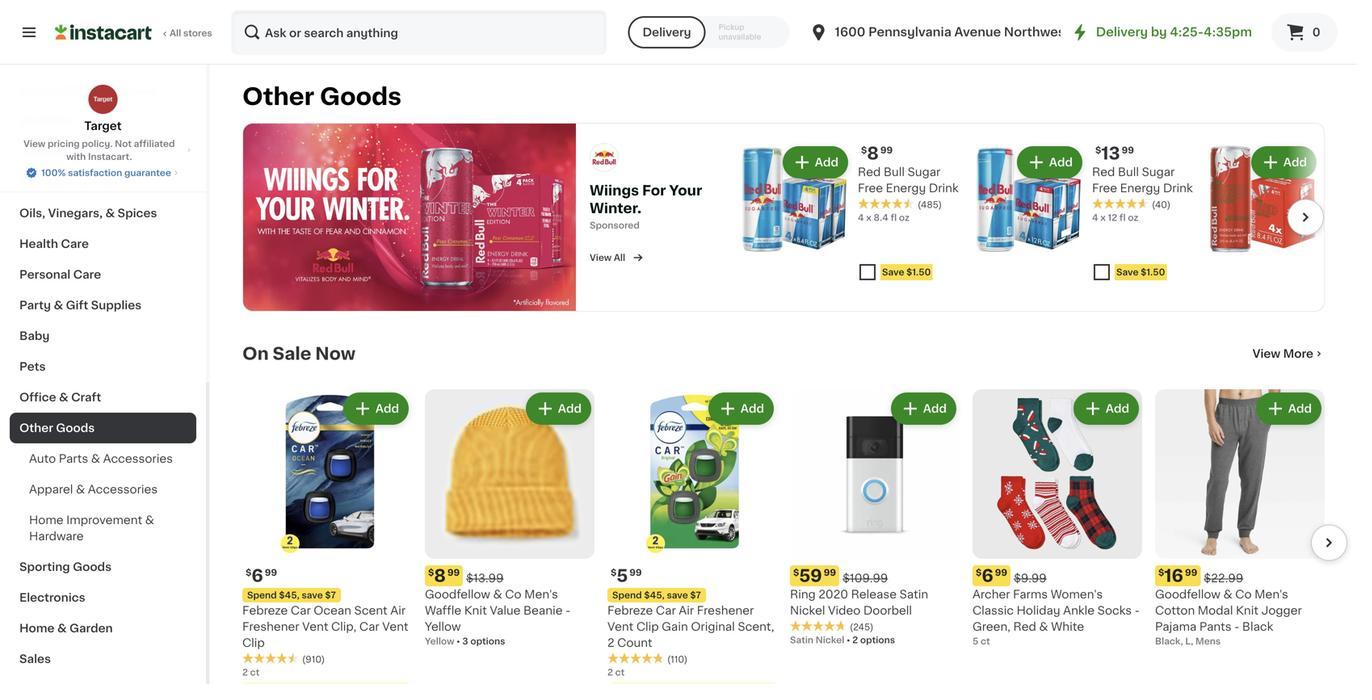 Task type: vqa. For each thing, say whether or not it's contained in the screenshot.
•
yes



Task type: locate. For each thing, give the bounding box(es) containing it.
$ inside $ 6 99
[[246, 568, 252, 577]]

all
[[170, 29, 181, 38], [614, 253, 625, 262]]

yellow down waffle
[[425, 621, 461, 632]]

free for 8
[[858, 182, 883, 194]]

save $1.50 inside the product group
[[1117, 268, 1165, 277]]

free up 12
[[1092, 182, 1117, 194]]

2 red bull sugar free energy drink from the left
[[1092, 166, 1193, 194]]

99 up febreze car ocean scent air freshener vent clip, car vent clip
[[265, 568, 277, 577]]

1 horizontal spatial satin
[[900, 589, 929, 600]]

freshener up original
[[697, 605, 754, 616]]

0 vertical spatial other goods
[[242, 85, 402, 108]]

& down $22.99
[[1224, 589, 1233, 600]]

0 horizontal spatial oz
[[899, 213, 910, 222]]

knit inside $ 8 99 $13.99 goodfellow & co men's waffle knit value beanie - yellow yellow • 3 options
[[464, 605, 487, 616]]

1 4 from the left
[[858, 213, 864, 222]]

oz right 12
[[1128, 213, 1139, 222]]

0 horizontal spatial delivery
[[643, 27, 691, 38]]

1 horizontal spatial 8
[[867, 145, 879, 162]]

accessories down other goods link
[[103, 453, 173, 465]]

1 horizontal spatial view
[[590, 253, 612, 262]]

men's inside "$ 16 99 $22.99 goodfellow & co men's cotton modal knit jogger pajama pants - black black, l, mens"
[[1255, 589, 1289, 600]]

canned goods & soups
[[19, 85, 158, 96]]

2 free from the left
[[1092, 182, 1117, 194]]

view for view all
[[590, 253, 612, 262]]

red bull sugar free energy drink
[[858, 166, 959, 194], [1092, 166, 1193, 194]]

0 horizontal spatial knit
[[464, 605, 487, 616]]

1 horizontal spatial men's
[[1255, 589, 1289, 600]]

1 save from the left
[[302, 591, 323, 600]]

delivery inside button
[[643, 27, 691, 38]]

clip down $ 6 99
[[242, 637, 265, 649]]

care down vinegars, on the top left
[[61, 238, 89, 250]]

& right the improvement
[[145, 515, 154, 526]]

2 febreze from the left
[[608, 605, 653, 616]]

pennsylvania
[[869, 26, 952, 38]]

- inside $ 8 99 $13.99 goodfellow & co men's waffle knit value beanie - yellow yellow • 3 options
[[566, 605, 571, 616]]

6
[[252, 567, 263, 584], [982, 567, 994, 584]]

delivery by 4:25-4:35pm
[[1096, 26, 1252, 38]]

car left ocean
[[291, 605, 311, 616]]

drink for 8
[[929, 182, 959, 194]]

options right 3 at the bottom
[[470, 637, 505, 646]]

video
[[828, 605, 861, 616]]

vent
[[302, 621, 328, 632], [382, 621, 408, 632], [608, 621, 634, 632]]

fl right 12
[[1120, 213, 1126, 222]]

ct for 5
[[615, 668, 625, 677]]

99 right 13
[[1122, 146, 1134, 155]]

accessories
[[103, 453, 173, 465], [88, 484, 158, 495]]

2 fl from the left
[[1120, 213, 1126, 222]]

$ inside $ 8 99 $13.99 goodfellow & co men's waffle knit value beanie - yellow yellow • 3 options
[[428, 568, 434, 577]]

home for home & garden
[[19, 623, 55, 634]]

1 vertical spatial view
[[590, 253, 612, 262]]

red
[[858, 166, 881, 178], [1092, 166, 1115, 178], [1014, 621, 1036, 632]]

2 vertical spatial view
[[1253, 348, 1281, 359]]

satin up doorbell
[[900, 589, 929, 600]]

None search field
[[231, 10, 607, 55]]

care for personal care
[[73, 269, 101, 280]]

bull for 13
[[1118, 166, 1139, 178]]

1 horizontal spatial 6
[[982, 567, 994, 584]]

1 vertical spatial care
[[73, 269, 101, 280]]

1 horizontal spatial clip
[[637, 621, 659, 632]]

2 knit from the left
[[1236, 605, 1259, 616]]

sugar up '(485)'
[[908, 166, 941, 178]]

save
[[882, 268, 904, 277], [1117, 268, 1139, 277]]

energy for 13
[[1120, 182, 1160, 194]]

8.4
[[874, 213, 889, 222]]

1 co from the left
[[505, 589, 522, 600]]

2 drink from the left
[[1163, 182, 1193, 194]]

1 horizontal spatial save
[[1117, 268, 1139, 277]]

2 men's from the left
[[1255, 589, 1289, 600]]

red down $ 8 99
[[858, 166, 881, 178]]

0 vertical spatial care
[[61, 238, 89, 250]]

99 up "count"
[[630, 568, 642, 577]]

1 horizontal spatial red bull sugar free energy drink
[[1092, 166, 1193, 194]]

instacart.
[[88, 152, 132, 161]]

1 horizontal spatial freshener
[[697, 605, 754, 616]]

home up hardware
[[29, 515, 64, 526]]

satisfaction
[[68, 168, 122, 177]]

free up the '8.4'
[[858, 182, 883, 194]]

$ for 13
[[1096, 146, 1102, 155]]

2 co from the left
[[1236, 589, 1252, 600]]

options inside $ 8 99 $13.99 goodfellow & co men's waffle knit value beanie - yellow yellow • 3 options
[[470, 637, 505, 646]]

- right the beanie
[[566, 605, 571, 616]]

$ inside "$ 5 99"
[[611, 568, 617, 577]]

0 horizontal spatial spend
[[247, 591, 277, 600]]

0 horizontal spatial co
[[505, 589, 522, 600]]

1 vertical spatial nickel
[[816, 636, 845, 645]]

save $1.50 for 13
[[1117, 268, 1165, 277]]

service type group
[[628, 16, 790, 48]]

pets link
[[10, 351, 196, 382]]

1 sugar from the left
[[908, 166, 941, 178]]

0 vertical spatial freshener
[[697, 605, 754, 616]]

options
[[860, 636, 895, 645], [470, 637, 505, 646]]

$
[[861, 146, 867, 155], [1096, 146, 1102, 155], [246, 568, 252, 577], [428, 568, 434, 577], [611, 568, 617, 577], [793, 568, 799, 577], [976, 568, 982, 577], [1159, 568, 1165, 577]]

$45, up the gain
[[644, 591, 665, 600]]

with
[[66, 152, 86, 161]]

2 ct for 5
[[608, 668, 625, 677]]

0 horizontal spatial 5
[[617, 567, 628, 584]]

product group
[[738, 143, 966, 292], [973, 143, 1201, 292], [242, 389, 412, 684], [425, 389, 595, 648], [608, 389, 777, 684], [790, 389, 960, 647], [973, 389, 1142, 648], [1155, 389, 1325, 648]]

vent up "count"
[[608, 621, 634, 632]]

1 horizontal spatial delivery
[[1096, 26, 1148, 38]]

car up the gain
[[656, 605, 676, 616]]

2 save $1.50 from the left
[[1117, 268, 1165, 277]]

$ 5 99
[[611, 567, 642, 584]]

1 horizontal spatial x
[[1101, 213, 1106, 222]]

$45, for 5
[[644, 591, 665, 600]]

x left 12
[[1101, 213, 1106, 222]]

1 vent from the left
[[302, 621, 328, 632]]

1 horizontal spatial vent
[[382, 621, 408, 632]]

$ 59 99 $109.99 ring 2020 release satin nickel video doorbell
[[790, 567, 929, 616]]

accessories up the improvement
[[88, 484, 158, 495]]

1 horizontal spatial save $1.50 button
[[1092, 259, 1201, 288]]

-
[[566, 605, 571, 616], [1135, 605, 1140, 616], [1235, 621, 1240, 632]]

product group containing 13
[[973, 143, 1201, 292]]

care for health care
[[61, 238, 89, 250]]

1 x from the left
[[866, 213, 872, 222]]

1 horizontal spatial car
[[359, 621, 380, 632]]

2 x from the left
[[1101, 213, 1106, 222]]

co down $16.99 original price: $22.99 element
[[1236, 589, 1252, 600]]

99 up "archer"
[[995, 568, 1008, 577]]

1 red bull sugar free energy drink from the left
[[858, 166, 959, 194]]

Search field
[[233, 11, 606, 53]]

99 inside $ 8 99
[[881, 146, 893, 155]]

$ inside $ 6 99 $9.99 archer farms women's classic holiday ankle socks - green, red & white 5 ct
[[976, 568, 982, 577]]

2 $7 from the left
[[690, 591, 701, 600]]

4 for 8
[[858, 213, 864, 222]]

waffle
[[425, 605, 461, 616]]

co for 8
[[505, 589, 522, 600]]

& down instacart logo on the left top of page
[[94, 54, 103, 65]]

2 spend from the left
[[612, 591, 642, 600]]

0 horizontal spatial 6
[[252, 567, 263, 584]]

1 vertical spatial 8
[[434, 567, 446, 584]]

save $1.50 button
[[858, 259, 966, 288], [1092, 259, 1201, 288]]

0 horizontal spatial men's
[[525, 589, 558, 600]]

59
[[799, 567, 822, 584]]

0 vertical spatial all
[[170, 29, 181, 38]]

0 horizontal spatial clip
[[242, 637, 265, 649]]

knit up "black"
[[1236, 605, 1259, 616]]

8 up waffle
[[434, 567, 446, 584]]

clip,
[[331, 621, 357, 632]]

5 down green,
[[973, 637, 979, 646]]

wiiings for your winter. red bull gives you wiings image
[[243, 124, 576, 311]]

0 horizontal spatial •
[[457, 637, 460, 646]]

men's for 8
[[525, 589, 558, 600]]

$1.50 down '(40)'
[[1141, 268, 1165, 277]]

bull down $ 8 99
[[884, 166, 905, 178]]

delivery for delivery by 4:25-4:35pm
[[1096, 26, 1148, 38]]

1 horizontal spatial save $1.50
[[1117, 268, 1165, 277]]

x
[[866, 213, 872, 222], [1101, 213, 1106, 222]]

1 horizontal spatial goodfellow
[[1155, 589, 1221, 600]]

0 horizontal spatial drink
[[929, 182, 959, 194]]

0 horizontal spatial fl
[[891, 213, 897, 222]]

1 vertical spatial yellow
[[425, 637, 454, 646]]

original
[[691, 621, 735, 632]]

care up party & gift supplies
[[73, 269, 101, 280]]

$ inside $ 13 99
[[1096, 146, 1102, 155]]

knit inside "$ 16 99 $22.99 goodfellow & co men's cotton modal knit jogger pajama pants - black black, l, mens"
[[1236, 605, 1259, 616]]

8 inside $ 8 99 $13.99 goodfellow & co men's waffle knit value beanie - yellow yellow • 3 options
[[434, 567, 446, 584]]

1 horizontal spatial $45,
[[644, 591, 665, 600]]

red for 13
[[1092, 166, 1115, 178]]

1 horizontal spatial save
[[667, 591, 688, 600]]

0 horizontal spatial all
[[170, 29, 181, 38]]

$7 for 5
[[690, 591, 701, 600]]

$13.99
[[466, 573, 504, 584]]

febreze
[[242, 605, 288, 616], [608, 605, 653, 616]]

2 6 from the left
[[982, 567, 994, 584]]

1 free from the left
[[858, 182, 883, 194]]

options down (245) on the bottom of page
[[860, 636, 895, 645]]

satin
[[900, 589, 929, 600], [790, 636, 814, 645]]

1 6 from the left
[[252, 567, 263, 584]]

1 horizontal spatial ct
[[615, 668, 625, 677]]

household link
[[10, 137, 196, 167]]

car
[[291, 605, 311, 616], [656, 605, 676, 616], [359, 621, 380, 632]]

0 horizontal spatial red
[[858, 166, 881, 178]]

0 horizontal spatial options
[[470, 637, 505, 646]]

0 horizontal spatial free
[[858, 182, 883, 194]]

1 horizontal spatial free
[[1092, 182, 1117, 194]]

now
[[315, 345, 356, 362]]

goods
[[68, 85, 107, 96], [320, 85, 402, 108], [56, 423, 95, 434], [73, 562, 112, 573]]

2 sugar from the left
[[1142, 166, 1175, 178]]

view down spo on the top left of the page
[[590, 253, 612, 262]]

0 horizontal spatial $45,
[[279, 591, 300, 600]]

0 horizontal spatial bull
[[884, 166, 905, 178]]

febreze down $ 6 99
[[242, 605, 288, 616]]

men's up jogger
[[1255, 589, 1289, 600]]

auto parts & accessories
[[29, 453, 173, 465]]

0 horizontal spatial $7
[[325, 591, 336, 600]]

1 vertical spatial home
[[19, 623, 55, 634]]

4
[[858, 213, 864, 222], [1092, 213, 1099, 222]]

1 horizontal spatial bull
[[1118, 166, 1139, 178]]

99 left $13.99
[[448, 568, 460, 577]]

99 right '59'
[[824, 568, 836, 577]]

women's
[[1051, 589, 1103, 600]]

1 horizontal spatial spend
[[612, 591, 642, 600]]

99 inside $ 8 99 $13.99 goodfellow & co men's waffle knit value beanie - yellow yellow • 3 options
[[448, 568, 460, 577]]

co for 16
[[1236, 589, 1252, 600]]

2 4 from the left
[[1092, 213, 1099, 222]]

★★★★★
[[858, 198, 915, 209], [858, 198, 915, 209], [1092, 198, 1149, 209], [1092, 198, 1149, 209], [790, 620, 847, 632], [790, 620, 847, 632], [242, 653, 299, 664], [242, 653, 299, 664], [608, 653, 664, 664], [608, 653, 664, 664]]

nickel down ring
[[790, 605, 825, 616]]

99 inside "$ 5 99"
[[630, 568, 642, 577]]

0 horizontal spatial sugar
[[908, 166, 941, 178]]

8 for 8
[[867, 145, 879, 162]]

1 horizontal spatial options
[[860, 636, 895, 645]]

more
[[1284, 348, 1314, 359]]

$ inside $ 59 99 $109.99 ring 2020 release satin nickel video doorbell
[[793, 568, 799, 577]]

air up the gain
[[679, 605, 694, 616]]

men's inside $ 8 99 $13.99 goodfellow & co men's waffle knit value beanie - yellow yellow • 3 options
[[525, 589, 558, 600]]

socks
[[1098, 605, 1132, 616]]

spend down "$ 5 99"
[[612, 591, 642, 600]]

x for 13
[[1101, 213, 1106, 222]]

febreze up "count"
[[608, 605, 653, 616]]

save $1.50 down 4 x 8.4 fl oz at the top
[[882, 268, 931, 277]]

& left garden
[[57, 623, 67, 634]]

doorbell
[[864, 605, 912, 616]]

freshener down $ 6 99
[[242, 621, 299, 632]]

4:35pm
[[1204, 26, 1252, 38]]

red down 13
[[1092, 166, 1115, 178]]

canned
[[19, 85, 65, 96]]

spend down $ 6 99
[[247, 591, 277, 600]]

& left gift
[[54, 300, 63, 311]]

l,
[[1186, 637, 1194, 646]]

goodfellow inside "$ 16 99 $22.99 goodfellow & co men's cotton modal knit jogger pajama pants - black black, l, mens"
[[1155, 589, 1221, 600]]

1 yellow from the top
[[425, 621, 461, 632]]

2 $45, from the left
[[644, 591, 665, 600]]

99 for 8
[[881, 146, 893, 155]]

1 vertical spatial other
[[19, 423, 53, 434]]

red bull sugar free energy drink up '(40)'
[[1092, 166, 1193, 194]]

1 horizontal spatial energy
[[1120, 182, 1160, 194]]

2 horizontal spatial view
[[1253, 348, 1281, 359]]

0 horizontal spatial $1.50
[[907, 268, 931, 277]]

- right socks
[[1135, 605, 1140, 616]]

3 vent from the left
[[608, 621, 634, 632]]

- inside "$ 16 99 $22.99 goodfellow & co men's cotton modal knit jogger pajama pants - black black, l, mens"
[[1235, 621, 1240, 632]]

$1.50 for 8
[[907, 268, 931, 277]]

car inside febreze car air freshener vent clip gain original scent, 2 count
[[656, 605, 676, 616]]

1 air from the left
[[390, 605, 406, 616]]

save down 4 x 8.4 fl oz at the top
[[882, 268, 904, 277]]

99 inside $ 6 99 $9.99 archer farms women's classic holiday ankle socks - green, red & white 5 ct
[[995, 568, 1008, 577]]

ring
[[790, 589, 816, 600]]

0 vertical spatial clip
[[637, 621, 659, 632]]

nickel inside $ 59 99 $109.99 ring 2020 release satin nickel video doorbell
[[790, 605, 825, 616]]

0 vertical spatial satin
[[900, 589, 929, 600]]

goodfellow up waffle
[[425, 589, 490, 600]]

drink up '(40)'
[[1163, 182, 1193, 194]]

2 air from the left
[[679, 605, 694, 616]]

0 horizontal spatial febreze
[[242, 605, 288, 616]]

$1.50 down 4 x 8.4 fl oz at the top
[[907, 268, 931, 277]]

vent down ocean
[[302, 621, 328, 632]]

all left stores
[[170, 29, 181, 38]]

0 vertical spatial yellow
[[425, 621, 461, 632]]

$ 6 99 $9.99 archer farms women's classic holiday ankle socks - green, red & white 5 ct
[[973, 567, 1140, 646]]

target link
[[84, 84, 122, 134]]

air right scent
[[390, 605, 406, 616]]

0 horizontal spatial vent
[[302, 621, 328, 632]]

1 $1.50 from the left
[[907, 268, 931, 277]]

1 horizontal spatial sugar
[[1142, 166, 1175, 178]]

0 vertical spatial accessories
[[103, 453, 173, 465]]

0 vertical spatial view
[[24, 139, 45, 148]]

save up the gain
[[667, 591, 688, 600]]

0 horizontal spatial freshener
[[242, 621, 299, 632]]

1 fl from the left
[[891, 213, 897, 222]]

8 for goodfellow & co men's waffle knit value beanie - yellow
[[434, 567, 446, 584]]

clip inside febreze car ocean scent air freshener vent clip, car vent clip
[[242, 637, 265, 649]]

2 $1.50 from the left
[[1141, 268, 1165, 277]]

energy up '(40)'
[[1120, 182, 1160, 194]]

vent down scent
[[382, 621, 408, 632]]

home up the sales
[[19, 623, 55, 634]]

goods for sporting goods link
[[73, 562, 112, 573]]

men's up the beanie
[[525, 589, 558, 600]]

99 inside "$ 16 99 $22.99 goodfellow & co men's cotton modal knit jogger pajama pants - black black, l, mens"
[[1185, 568, 1198, 577]]

1 $7 from the left
[[325, 591, 336, 600]]

1 goodfellow from the left
[[425, 589, 490, 600]]

spend for 6
[[247, 591, 277, 600]]

• left 3 at the bottom
[[457, 637, 460, 646]]

goodfellow inside $ 8 99 $13.99 goodfellow & co men's waffle knit value beanie - yellow yellow • 3 options
[[425, 589, 490, 600]]

0 horizontal spatial save $1.50 button
[[858, 259, 966, 288]]

1 horizontal spatial febreze
[[608, 605, 653, 616]]

$22.99
[[1204, 573, 1244, 584]]

sugar up '(40)'
[[1142, 166, 1175, 178]]

$ for 8
[[861, 146, 867, 155]]

99
[[881, 146, 893, 155], [1122, 146, 1134, 155], [265, 568, 277, 577], [448, 568, 460, 577], [630, 568, 642, 577], [824, 568, 836, 577], [995, 568, 1008, 577], [1185, 568, 1198, 577]]

2 save $1.50 button from the left
[[1092, 259, 1201, 288]]

yellow
[[425, 621, 461, 632], [425, 637, 454, 646]]

1 horizontal spatial air
[[679, 605, 694, 616]]

oils, vinegars, & spices
[[19, 208, 157, 219]]

white
[[1051, 621, 1084, 632]]

1 horizontal spatial oz
[[1128, 213, 1139, 222]]

8
[[867, 145, 879, 162], [434, 567, 446, 584]]

sales link
[[10, 644, 196, 675]]

add button
[[784, 148, 847, 177], [1019, 148, 1081, 177], [1253, 148, 1315, 177], [345, 394, 407, 423], [527, 394, 590, 423], [710, 394, 772, 423], [893, 394, 955, 423], [1075, 394, 1138, 423], [1258, 394, 1320, 423]]

1 horizontal spatial knit
[[1236, 605, 1259, 616]]

1 men's from the left
[[525, 589, 558, 600]]

jogger
[[1262, 605, 1302, 616]]

bull
[[884, 166, 905, 178], [1118, 166, 1139, 178]]

99 inside $ 13 99
[[1122, 146, 1134, 155]]

$ inside $ 8 99
[[861, 146, 867, 155]]

2 horizontal spatial vent
[[608, 621, 634, 632]]

$7 up ocean
[[325, 591, 336, 600]]

spend
[[247, 591, 277, 600], [612, 591, 642, 600]]

0 horizontal spatial ct
[[250, 668, 260, 677]]

add link
[[1207, 143, 1357, 256]]

care inside "link"
[[73, 269, 101, 280]]

$7 up febreze car air freshener vent clip gain original scent, 2 count
[[690, 591, 701, 600]]

fl right the '8.4'
[[891, 213, 897, 222]]

99 up 4 x 8.4 fl oz at the top
[[881, 146, 893, 155]]

12
[[1108, 213, 1118, 222]]

1 horizontal spatial 2 ct
[[608, 668, 625, 677]]

1 2 ct from the left
[[242, 668, 260, 677]]

febreze inside febreze car ocean scent air freshener vent clip, car vent clip
[[242, 605, 288, 616]]

view for view pricing policy. not affiliated with instacart.
[[24, 139, 45, 148]]

99 inside $ 6 99
[[265, 568, 277, 577]]

save $1.50 button for 8
[[858, 259, 966, 288]]

0 vertical spatial nickel
[[790, 605, 825, 616]]

99 right 16
[[1185, 568, 1198, 577]]

0 horizontal spatial air
[[390, 605, 406, 616]]

spend $45, save $7 down "$ 5 99"
[[612, 591, 701, 600]]

febreze inside febreze car air freshener vent clip gain original scent, 2 count
[[608, 605, 653, 616]]

$ 16 99 $22.99 goodfellow & co men's cotton modal knit jogger pajama pants - black black, l, mens
[[1155, 567, 1302, 646]]

air
[[390, 605, 406, 616], [679, 605, 694, 616]]

0 horizontal spatial spend $45, save $7
[[247, 591, 336, 600]]

sugar inside the product group
[[1142, 166, 1175, 178]]

all stores link
[[55, 10, 213, 55]]

2 horizontal spatial red
[[1092, 166, 1115, 178]]

energy up '(485)'
[[886, 182, 926, 194]]

2 save from the left
[[667, 591, 688, 600]]

2 energy from the left
[[1120, 182, 1160, 194]]

oz for 8
[[899, 213, 910, 222]]

$ inside "$ 16 99 $22.99 goodfellow & co men's cotton modal knit jogger pajama pants - black black, l, mens"
[[1159, 568, 1165, 577]]

& right "apparel"
[[76, 484, 85, 495]]

baking essentials link
[[10, 167, 196, 198]]

other goods link
[[10, 413, 196, 444]]

improvement
[[66, 515, 142, 526]]

1 knit from the left
[[464, 605, 487, 616]]

0 horizontal spatial 8
[[434, 567, 446, 584]]

0 vertical spatial 8
[[867, 145, 879, 162]]

drink up '(485)'
[[929, 182, 959, 194]]

clip up "count"
[[637, 621, 659, 632]]

1 save from the left
[[882, 268, 904, 277]]

0 horizontal spatial x
[[866, 213, 872, 222]]

2 bull from the left
[[1118, 166, 1139, 178]]

2 horizontal spatial -
[[1235, 621, 1240, 632]]

2 yellow from the top
[[425, 637, 454, 646]]

5 up "count"
[[617, 567, 628, 584]]

save $1.50 down 4 x 12 fl oz
[[1117, 268, 1165, 277]]

view inside view pricing policy. not affiliated with instacart.
[[24, 139, 45, 148]]

1 bull from the left
[[884, 166, 905, 178]]

2 horizontal spatial car
[[656, 605, 676, 616]]

office & craft
[[19, 392, 101, 403]]

1 horizontal spatial $1.50
[[1141, 268, 1165, 277]]

bull down $ 13 99
[[1118, 166, 1139, 178]]

8 up the '8.4'
[[867, 145, 879, 162]]

99 for 13
[[1122, 146, 1134, 155]]

1 energy from the left
[[886, 182, 926, 194]]

oz right the '8.4'
[[899, 213, 910, 222]]

car down scent
[[359, 621, 380, 632]]

• inside $ 8 99 $13.99 goodfellow & co men's waffle knit value beanie - yellow yellow • 3 options
[[457, 637, 460, 646]]

x for 8
[[866, 213, 872, 222]]

2 ct for 6
[[242, 668, 260, 677]]

0 horizontal spatial save
[[882, 268, 904, 277]]

view left "more"
[[1253, 348, 1281, 359]]

1 oz from the left
[[899, 213, 910, 222]]

all down nsored
[[614, 253, 625, 262]]

0 horizontal spatial red bull sugar free energy drink
[[858, 166, 959, 194]]

0 horizontal spatial car
[[291, 605, 311, 616]]

goods for other goods link
[[56, 423, 95, 434]]

• down (245) on the bottom of page
[[847, 636, 850, 645]]

1 spend from the left
[[247, 591, 277, 600]]

freshener inside febreze car air freshener vent clip gain original scent, 2 count
[[697, 605, 754, 616]]

2 2 ct from the left
[[608, 668, 625, 677]]

instacart logo image
[[55, 23, 152, 42]]

0 horizontal spatial 4
[[858, 213, 864, 222]]

& up value
[[493, 589, 502, 600]]

co up value
[[505, 589, 522, 600]]

1 $45, from the left
[[279, 591, 300, 600]]

5
[[617, 567, 628, 584], [973, 637, 979, 646]]

red bull sugar free energy drink up '(485)'
[[858, 166, 959, 194]]

1 save $1.50 from the left
[[882, 268, 931, 277]]

99 for goodfellow & co men's cotton modal knit jogger pajama pants - black
[[1185, 568, 1198, 577]]

save for 5
[[667, 591, 688, 600]]

99 for archer farms women's classic holiday ankle socks - green, red & white
[[995, 568, 1008, 577]]

co inside "$ 16 99 $22.99 goodfellow & co men's cotton modal knit jogger pajama pants - black black, l, mens"
[[1236, 589, 1252, 600]]

4 left 12
[[1092, 213, 1099, 222]]

1 febreze from the left
[[242, 605, 288, 616]]

& inside $ 8 99 $13.99 goodfellow & co men's waffle knit value beanie - yellow yellow • 3 options
[[493, 589, 502, 600]]

goodfellow up cotton at the right of page
[[1155, 589, 1221, 600]]

spend $45, save $7 down $ 6 99
[[247, 591, 336, 600]]

0 horizontal spatial save
[[302, 591, 323, 600]]

scent,
[[738, 621, 774, 632]]

2 oz from the left
[[1128, 213, 1139, 222]]

2 save from the left
[[1117, 268, 1139, 277]]

6 inside $ 6 99 $9.99 archer farms women's classic holiday ankle socks - green, red & white 5 ct
[[982, 567, 994, 584]]

2 spend $45, save $7 from the left
[[612, 591, 701, 600]]

save
[[302, 591, 323, 600], [667, 591, 688, 600]]

wiings for your winter. spo nsored
[[590, 184, 702, 230]]

all stores
[[170, 29, 212, 38]]

$45, up febreze car ocean scent air freshener vent clip, car vent clip
[[279, 591, 300, 600]]

1 horizontal spatial drink
[[1163, 182, 1193, 194]]

red bull sugar free energy drink for 13
[[1092, 166, 1193, 194]]

2 goodfellow from the left
[[1155, 589, 1221, 600]]

1 vertical spatial freshener
[[242, 621, 299, 632]]

0 horizontal spatial satin
[[790, 636, 814, 645]]

1 horizontal spatial all
[[614, 253, 625, 262]]

co inside $ 8 99 $13.99 goodfellow & co men's waffle knit value beanie - yellow yellow • 3 options
[[505, 589, 522, 600]]

home inside home improvement & hardware
[[29, 515, 64, 526]]

16
[[1165, 567, 1184, 584]]

fl for 8
[[891, 213, 897, 222]]

northwest
[[1004, 26, 1070, 38]]

x left the '8.4'
[[866, 213, 872, 222]]

1 drink from the left
[[929, 182, 959, 194]]

free for 13
[[1092, 182, 1117, 194]]

1 horizontal spatial -
[[1135, 605, 1140, 616]]

red inside $ 6 99 $9.99 archer farms women's classic holiday ankle socks - green, red & white 5 ct
[[1014, 621, 1036, 632]]

save $1.50 button down 4 x 12 fl oz
[[1092, 259, 1201, 288]]

$ for 5
[[611, 568, 617, 577]]

1 save $1.50 button from the left
[[858, 259, 966, 288]]

1 spend $45, save $7 from the left
[[247, 591, 336, 600]]

view down breakfast
[[24, 139, 45, 148]]

0 horizontal spatial save $1.50
[[882, 268, 931, 277]]

delivery by 4:25-4:35pm link
[[1070, 23, 1252, 42]]



Task type: describe. For each thing, give the bounding box(es) containing it.
1 horizontal spatial •
[[847, 636, 850, 645]]

1600 pennsylvania avenue northwest
[[835, 26, 1070, 38]]

product group containing 16
[[1155, 389, 1325, 648]]

on sale now link
[[242, 344, 356, 363]]

$ 8 99
[[861, 145, 893, 162]]

$45, for 6
[[279, 591, 300, 600]]

sporting goods link
[[10, 552, 196, 583]]

satin inside $ 59 99 $109.99 ring 2020 release satin nickel video doorbell
[[900, 589, 929, 600]]

4:25-
[[1170, 26, 1204, 38]]

1 horizontal spatial other
[[242, 85, 314, 108]]

soups
[[122, 85, 158, 96]]

4 x 8.4 fl oz
[[858, 213, 910, 222]]

$ for goodfellow & co men's cotton modal knit jogger pajama pants - black
[[1159, 568, 1165, 577]]

$1.50 for 13
[[1141, 268, 1165, 277]]

2 vent from the left
[[382, 621, 408, 632]]

sauces
[[106, 54, 149, 65]]

office & craft link
[[10, 382, 196, 413]]

red bull image
[[590, 143, 619, 172]]

goodfellow for 8
[[425, 589, 490, 600]]

2 inside febreze car air freshener vent clip gain original scent, 2 count
[[608, 637, 615, 649]]

oz for 13
[[1128, 213, 1139, 222]]

& right parts
[[91, 453, 100, 465]]

sale
[[273, 345, 311, 362]]

spices
[[118, 208, 157, 219]]

essentials
[[62, 177, 122, 188]]

delivery for delivery
[[643, 27, 691, 38]]

baking essentials
[[19, 177, 122, 188]]

oils,
[[19, 208, 45, 219]]

pricing
[[48, 139, 80, 148]]

air inside febreze car ocean scent air freshener vent clip, car vent clip
[[390, 605, 406, 616]]

99 inside $ 59 99 $109.99 ring 2020 release satin nickel video doorbell
[[824, 568, 836, 577]]

1600 pennsylvania avenue northwest button
[[809, 10, 1070, 55]]

pets
[[19, 361, 46, 372]]

value
[[490, 605, 521, 616]]

vinegars,
[[48, 208, 103, 219]]

sporting goods
[[19, 562, 112, 573]]

apparel & accessories
[[29, 484, 158, 495]]

product group containing 59
[[790, 389, 960, 647]]

health care
[[19, 238, 89, 250]]

6 for archer farms women's classic holiday ankle socks - green, red & white
[[982, 567, 994, 584]]

febreze car air freshener vent clip gain original scent, 2 count
[[608, 605, 774, 649]]

$7 for 6
[[325, 591, 336, 600]]

spend $45, save $7 for 6
[[247, 591, 336, 600]]

3
[[462, 637, 468, 646]]

on sale now
[[242, 345, 356, 362]]

home & garden
[[19, 623, 113, 634]]

gain
[[662, 621, 688, 632]]

ankle
[[1063, 605, 1095, 616]]

nsored
[[608, 221, 640, 230]]

baby
[[19, 330, 50, 342]]

view pricing policy. not affiliated with instacart. link
[[13, 137, 193, 163]]

febreze car ocean scent air freshener vent clip, car vent clip
[[242, 605, 408, 649]]

home & garden link
[[10, 613, 196, 644]]

vent inside febreze car air freshener vent clip gain original scent, 2 count
[[608, 621, 634, 632]]

auto parts & accessories link
[[10, 444, 196, 474]]

save for 13
[[1117, 268, 1139, 277]]

sales
[[19, 654, 51, 665]]

electronics link
[[10, 583, 196, 613]]

car for 5
[[656, 605, 676, 616]]

for
[[642, 184, 666, 197]]

product group containing 5
[[608, 389, 777, 684]]

1 vertical spatial all
[[614, 253, 625, 262]]

0 vertical spatial 5
[[617, 567, 628, 584]]

modal
[[1198, 605, 1233, 616]]

release
[[851, 589, 897, 600]]

save $1.50 button for 13
[[1092, 259, 1201, 288]]

1 vertical spatial accessories
[[88, 484, 158, 495]]

black
[[1243, 621, 1274, 632]]

1600
[[835, 26, 866, 38]]

your
[[669, 184, 702, 197]]

$6.99 original price: $9.99 element
[[973, 565, 1142, 586]]

save for 8
[[882, 268, 904, 277]]

office
[[19, 392, 56, 403]]

$8.99 original price: $13.99 element
[[425, 565, 595, 586]]

save for 6
[[302, 591, 323, 600]]

0 horizontal spatial other
[[19, 423, 53, 434]]

& inside home improvement & hardware
[[145, 515, 154, 526]]

$16.99 original price: $22.99 element
[[1155, 565, 1325, 586]]

delivery button
[[628, 16, 706, 48]]

health care link
[[10, 229, 196, 259]]

personal care link
[[10, 259, 196, 290]]

item carousel region
[[220, 383, 1348, 684]]

sugar for 13
[[1142, 166, 1175, 178]]

condiments & sauces
[[19, 54, 149, 65]]

view more link
[[1253, 346, 1325, 362]]

holiday
[[1017, 605, 1061, 616]]

goods for "canned goods & soups" link
[[68, 85, 107, 96]]

0 horizontal spatial other goods
[[19, 423, 95, 434]]

& inside $ 6 99 $9.99 archer farms women's classic holiday ankle socks - green, red & white 5 ct
[[1039, 621, 1048, 632]]

goodfellow for 16
[[1155, 589, 1221, 600]]

household
[[19, 146, 83, 158]]

electronics
[[19, 592, 85, 604]]

not
[[115, 139, 132, 148]]

spend for 5
[[612, 591, 642, 600]]

bull for 8
[[884, 166, 905, 178]]

oils, vinegars, & spices link
[[10, 198, 196, 229]]

$ for archer farms women's classic holiday ankle socks - green, red & white
[[976, 568, 982, 577]]

personal
[[19, 269, 70, 280]]

- inside $ 6 99 $9.99 archer farms women's classic holiday ankle socks - green, red & white 5 ct
[[1135, 605, 1140, 616]]

$ for goodfellow & co men's waffle knit value beanie - yellow
[[428, 568, 434, 577]]

(245)
[[850, 623, 874, 632]]

& inside "$ 16 99 $22.99 goodfellow & co men's cotton modal knit jogger pajama pants - black black, l, mens"
[[1224, 589, 1233, 600]]

$59.99 original price: $109.99 element
[[790, 565, 960, 586]]

green,
[[973, 621, 1011, 632]]

drink for 13
[[1163, 182, 1193, 194]]

cotton
[[1155, 605, 1195, 616]]

$ 6 99
[[246, 567, 277, 584]]

pajama
[[1155, 621, 1197, 632]]

& left craft
[[59, 392, 68, 403]]

spend $45, save $7 for 5
[[612, 591, 701, 600]]

4 x 12 fl oz
[[1092, 213, 1139, 222]]

freshener inside febreze car ocean scent air freshener vent clip, car vent clip
[[242, 621, 299, 632]]

(110)
[[667, 655, 688, 664]]

parts
[[59, 453, 88, 465]]

ct for 6
[[250, 668, 260, 677]]

breakfast link
[[10, 106, 196, 137]]

99 for 6
[[265, 568, 277, 577]]

febreze for 6
[[242, 605, 288, 616]]

sugar for 8
[[908, 166, 941, 178]]

clip inside febreze car air freshener vent clip gain original scent, 2 count
[[637, 621, 659, 632]]

ocean
[[314, 605, 351, 616]]

black,
[[1155, 637, 1183, 646]]

red bull sugar free energy drink for 8
[[858, 166, 959, 194]]

fl for 13
[[1120, 213, 1126, 222]]

farms
[[1013, 589, 1048, 600]]

& left soups
[[110, 85, 119, 96]]

target
[[84, 120, 122, 132]]

6 for 6
[[252, 567, 263, 584]]

garden
[[69, 623, 113, 634]]

save $1.50 for 8
[[882, 268, 931, 277]]

$ for 6
[[246, 568, 252, 577]]

breakfast
[[19, 116, 76, 127]]

guarantee
[[124, 168, 171, 177]]

health
[[19, 238, 58, 250]]

100% satisfaction guarantee
[[41, 168, 171, 177]]

on
[[242, 345, 269, 362]]

99 for 5
[[630, 568, 642, 577]]

scent
[[354, 605, 388, 616]]

car for 6
[[291, 605, 311, 616]]

target logo image
[[88, 84, 118, 115]]

ct inside $ 6 99 $9.99 archer farms women's classic holiday ankle socks - green, red & white 5 ct
[[981, 637, 990, 646]]

winter.
[[590, 201, 642, 215]]

febreze for 5
[[608, 605, 653, 616]]

99 for goodfellow & co men's waffle knit value beanie - yellow
[[448, 568, 460, 577]]

$ 8 99 $13.99 goodfellow & co men's waffle knit value beanie - yellow yellow • 3 options
[[425, 567, 571, 646]]

baking
[[19, 177, 59, 188]]

men's for 16
[[1255, 589, 1289, 600]]

sporting
[[19, 562, 70, 573]]

pants
[[1200, 621, 1232, 632]]

apparel & accessories link
[[10, 474, 196, 505]]

energy for 8
[[886, 182, 926, 194]]

view more
[[1253, 348, 1314, 359]]

(40)
[[1152, 200, 1171, 209]]

count
[[617, 637, 652, 649]]

1 vertical spatial satin
[[790, 636, 814, 645]]

view for view more
[[1253, 348, 1281, 359]]

100% satisfaction guarantee button
[[25, 163, 181, 179]]

satin nickel • 2 options
[[790, 636, 895, 645]]

avenue
[[955, 26, 1001, 38]]

air inside febreze car air freshener vent clip gain original scent, 2 count
[[679, 605, 694, 616]]

0 button
[[1272, 13, 1338, 52]]

& left 'spices'
[[105, 208, 115, 219]]

1 horizontal spatial other goods
[[242, 85, 402, 108]]

5 inside $ 6 99 $9.99 archer farms women's classic holiday ankle socks - green, red & white 5 ct
[[973, 637, 979, 646]]

red for 8
[[858, 166, 881, 178]]

personal care
[[19, 269, 101, 280]]

(910)
[[302, 655, 325, 664]]

home for home improvement & hardware
[[29, 515, 64, 526]]

4 for 13
[[1092, 213, 1099, 222]]



